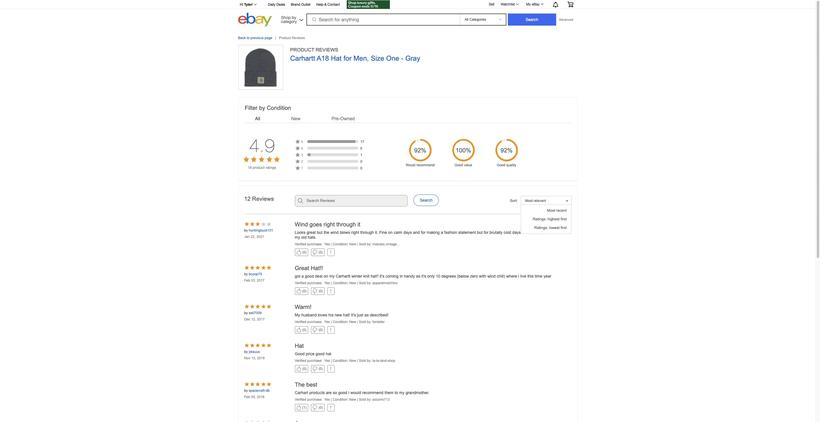 Task type: locate. For each thing, give the bounding box(es) containing it.
2017 inside by sell7009 dec 12, 2017
[[257, 317, 265, 321]]

2 horizontal spatial wind
[[530, 230, 538, 235]]

jotauus
[[249, 350, 260, 354]]

sold down it
[[359, 242, 366, 246]]

reviews for product reviews carhartt a18 hat for men, size one - gray
[[316, 47, 338, 53]]

purchase: down hats.
[[307, 242, 322, 246]]

1 vertical spatial most
[[547, 208, 555, 213]]

verified down carhart
[[295, 398, 306, 402]]

( up the
[[302, 367, 303, 371]]

by bcoop79 feb 03, 2017
[[244, 272, 265, 283]]

1 vertical spatial as
[[365, 313, 369, 317]]

0 horizontal spatial days
[[403, 230, 412, 235]]

through up blows
[[336, 221, 356, 228]]

1 horizontal spatial it's
[[421, 274, 426, 278]]

1 5 stars image from the top
[[244, 266, 271, 271]]

on right deal
[[324, 274, 328, 278]]

live
[[520, 274, 526, 278]]

by inside by bcoop79 feb 03, 2017
[[244, 272, 248, 276]]

a right making
[[441, 230, 443, 235]]

0 horizontal spatial recommend
[[362, 391, 384, 395]]

time
[[535, 274, 542, 278]]

2 purchase: from the top
[[307, 281, 322, 285]]

3
[[301, 153, 303, 157]]

carhartt left "a18"
[[290, 54, 315, 62]]

but left the
[[317, 230, 323, 235]]

2 vertical spatial 1
[[303, 406, 305, 410]]

1 vertical spatial on
[[324, 274, 328, 278]]

la- left shop
[[376, 359, 380, 363]]

2 horizontal spatial my
[[399, 391, 405, 395]]

) up hat!!
[[322, 250, 323, 254]]

0 horizontal spatial my
[[295, 313, 300, 317]]

1 horizontal spatial with
[[522, 230, 529, 235]]

feb left 03,
[[244, 278, 250, 283]]

ratings: highest first
[[533, 217, 567, 221]]

4 why is this review inappropriate? image from the top
[[331, 366, 331, 372]]

la-
[[372, 359, 376, 363], [376, 359, 380, 363]]

value
[[464, 163, 472, 167]]

1 it's from the left
[[380, 274, 385, 278]]

2017 right 12,
[[257, 317, 265, 321]]

2 why is this review inappropriate? image from the top
[[331, 289, 331, 294]]

) down price
[[305, 367, 307, 371]]

reviews inside product reviews carhartt a18 hat for men, size one - gray
[[316, 47, 338, 53]]

why is this review inappropriate? image
[[331, 250, 331, 255], [331, 289, 331, 294], [331, 327, 331, 333], [331, 366, 331, 372]]

good left i
[[338, 391, 347, 395]]

0 horizontal spatial good
[[295, 352, 305, 356]]

daily deals link
[[268, 2, 285, 8]]

my inside great hat!! got a good deal on my carhartt winter knit hat!! it's coming in handy as it's only 10 degrees (below zero with wind chill) where i live this time year verified purchase: yes | condition: new | sold by: apparelmatchinc
[[329, 274, 335, 278]]

1 horizontal spatial carhartt
[[336, 274, 350, 278]]

hats.
[[308, 235, 317, 240]]

days right 'cold'
[[512, 230, 521, 235]]

5 stars image for the best
[[244, 382, 271, 387]]

purchase: inside wind goes right through it looks great but the wind blows right through it. fine on calm days and for making a fashion statement but for brutally cold days with wind ill wear one of my old hats. verified purchase: yes | condition: new | sold by: matutes.vintage...
[[307, 242, 322, 246]]

2 feb from the top
[[244, 395, 250, 399]]

so
[[333, 391, 337, 395]]

3 yes from the top
[[324, 320, 330, 324]]

1 down the 2
[[301, 166, 303, 170]]

1 down 17
[[360, 153, 362, 157]]

days
[[403, 230, 412, 235], [512, 230, 521, 235]]

( down old
[[302, 250, 303, 254]]

1 why is this review inappropriate? image from the top
[[331, 250, 331, 255]]

1 vertical spatial with
[[479, 274, 486, 278]]

2
[[301, 160, 303, 164]]

1 horizontal spatial my
[[329, 274, 335, 278]]

good
[[305, 274, 314, 278], [316, 352, 325, 356], [338, 391, 347, 395]]

wind
[[295, 221, 308, 228]]

1 horizontal spatial good
[[316, 352, 325, 356]]

2 condition: from the top
[[333, 281, 348, 285]]

by for wind
[[244, 228, 248, 232]]

reviews up "a18"
[[316, 47, 338, 53]]

verified down husband
[[295, 320, 306, 324]]

with right zero
[[479, 274, 486, 278]]

menu inside "sort by" element
[[521, 204, 571, 234]]

good inside the best carhart products are so good i would recommend them to my grandmother. verified purchase: yes | condition: new | sold by: socorro713
[[338, 391, 347, 395]]

sold inside the best carhart products are so good i would recommend them to my grandmother. verified purchase: yes | condition: new | sold by: socorro713
[[359, 398, 366, 402]]

why is this review inappropriate? image for loves
[[331, 327, 331, 333]]

chill)
[[497, 274, 505, 278]]

1 down carhart
[[303, 406, 305, 410]]

account navigation
[[237, 0, 578, 10]]

1 sold from the top
[[359, 242, 366, 246]]

1 horizontal spatial recommend
[[417, 163, 435, 167]]

sold left the land-
[[359, 359, 366, 363]]

verified down old
[[295, 242, 306, 246]]

0 vertical spatial my
[[526, 2, 531, 6]]

1 vertical spatial hat
[[295, 343, 304, 349]]

by up dec
[[244, 311, 248, 315]]

good inside great hat!! got a good deal on my carhartt winter knit hat!! it's coming in handy as it's only 10 degrees (below zero with wind chill) where i live this time year verified purchase: yes | condition: new | sold by: apparelmatchinc
[[305, 274, 314, 278]]

it's
[[380, 274, 385, 278], [421, 274, 426, 278]]

husband
[[301, 313, 317, 317]]

good inside hat good price good hat verified purchase: yes | condition: new | sold by: la-la-land-shop
[[295, 352, 305, 356]]

a
[[441, 230, 443, 235], [302, 274, 304, 278]]

hi
[[240, 3, 243, 7]]

my left ebay
[[526, 2, 531, 6]]

yes inside hat good price good hat verified purchase: yes | condition: new | sold by: la-la-land-shop
[[324, 359, 330, 363]]

1 vertical spatial recommend
[[362, 391, 384, 395]]

2 vertical spatial my
[[399, 391, 405, 395]]

good left deal
[[305, 274, 314, 278]]

0 vertical spatial through
[[336, 221, 356, 228]]

1 horizontal spatial most
[[547, 208, 555, 213]]

0 vertical spatial as
[[416, 274, 420, 278]]

by for warm!
[[244, 311, 248, 315]]

5 purchase: from the top
[[307, 398, 322, 402]]

good left quality
[[497, 163, 505, 167]]

1 vertical spatial carhartt
[[336, 274, 350, 278]]

most inside menu item
[[547, 208, 555, 213]]

2 by: from the top
[[367, 281, 372, 285]]

search
[[420, 198, 433, 202]]

my inside wind goes right through it looks great but the wind blows right through it. fine on calm days and for making a fashion statement but for brutally cold days with wind ill wear one of my old hats. verified purchase: yes | condition: new | sold by: matutes.vintage...
[[295, 235, 300, 240]]

2017 inside by bcoop79 feb 03, 2017
[[257, 278, 265, 283]]

verified down got
[[295, 281, 306, 285]]

verified
[[295, 242, 306, 246], [295, 281, 306, 285], [295, 320, 306, 324], [295, 359, 306, 363], [295, 398, 306, 402]]

verified inside the best carhart products are so good i would recommend them to my grandmother. verified purchase: yes | condition: new | sold by: socorro713
[[295, 398, 306, 402]]

( down the loves
[[319, 328, 320, 332]]

it's left the only at the bottom right
[[421, 274, 426, 278]]

13,
[[251, 356, 256, 360]]

2 vertical spatial reviews
[[252, 196, 274, 202]]

reviews down category
[[292, 36, 305, 40]]

why is this review inappropriate? image for through
[[331, 250, 331, 255]]

verified down price
[[295, 359, 306, 363]]

22,
[[251, 235, 256, 239]]

0 horizontal spatial on
[[324, 274, 328, 278]]

) up warm!
[[305, 289, 307, 293]]

sold down just
[[359, 320, 366, 324]]

1 vertical spatial through
[[360, 230, 374, 235]]

by: left fanteller
[[367, 320, 372, 324]]

0
[[360, 146, 362, 150], [360, 160, 362, 164], [360, 166, 362, 170], [303, 250, 305, 254], [320, 250, 322, 254], [303, 289, 305, 293], [320, 289, 322, 293], [303, 328, 305, 332], [320, 328, 322, 332], [303, 367, 305, 371], [320, 367, 322, 371], [320, 406, 322, 410]]

wear
[[543, 230, 552, 235]]

good left value
[[455, 163, 463, 167]]

0 horizontal spatial to
[[247, 36, 250, 40]]

lowest
[[549, 226, 560, 230]]

0 horizontal spatial with
[[479, 274, 486, 278]]

statement
[[458, 230, 476, 235]]

by inside by huntingbuck101 jan 22, 2021
[[244, 228, 248, 232]]

most left "relevant"
[[525, 199, 533, 203]]

menu
[[521, 204, 571, 234]]

0 horizontal spatial good
[[305, 274, 314, 278]]

matutes.vintage...
[[372, 242, 400, 246]]

by for hat
[[244, 350, 248, 354]]

1 horizontal spatial as
[[416, 274, 420, 278]]

deals
[[277, 3, 285, 7]]

1 vertical spatial feb
[[244, 395, 250, 399]]

0 vertical spatial a
[[441, 230, 443, 235]]

0 horizontal spatial it's
[[380, 274, 385, 278]]

4 purchase: from the top
[[307, 359, 322, 363]]

1 vertical spatial my
[[329, 274, 335, 278]]

5 stars image for warm!
[[244, 304, 271, 310]]

reviews for 12 reviews
[[252, 196, 274, 202]]

hat good price good hat verified purchase: yes | condition: new | sold by: la-la-land-shop
[[295, 343, 395, 363]]

1 horizontal spatial 1
[[303, 406, 305, 410]]

1 but from the left
[[317, 230, 323, 235]]

all
[[255, 116, 260, 121]]

my inside account navigation
[[526, 2, 531, 6]]

fashion
[[444, 230, 457, 235]]

0 horizontal spatial my
[[295, 235, 300, 240]]

ratings: up ill
[[534, 226, 548, 230]]

5 stars image
[[244, 266, 271, 271], [244, 304, 271, 310], [244, 343, 271, 348], [244, 382, 271, 387]]

0 vertical spatial with
[[522, 230, 529, 235]]

0 vertical spatial most
[[525, 199, 533, 203]]

by for the
[[244, 389, 248, 393]]

0 horizontal spatial 1
[[301, 166, 303, 170]]

wind right the
[[330, 230, 339, 235]]

( 0 ) down the loves
[[319, 328, 323, 332]]

would recommend
[[406, 163, 435, 167]]

3 verified from the top
[[295, 320, 306, 324]]

) down the loves
[[322, 328, 323, 332]]

most
[[525, 199, 533, 203], [547, 208, 555, 213]]

gray
[[405, 54, 420, 62]]

product
[[279, 36, 291, 40], [290, 47, 314, 53]]

on right fine
[[388, 230, 393, 235]]

my
[[295, 235, 300, 240], [329, 274, 335, 278], [399, 391, 405, 395]]

my inside warm! my husband loves his new hat! it's just as described! verified purchase: yes | condition: new | sold by: fanteller
[[295, 313, 300, 317]]

) up products
[[322, 367, 323, 371]]

watchlist
[[501, 2, 515, 6]]

4 yes from the top
[[324, 359, 330, 363]]

it's right hat!!
[[380, 274, 385, 278]]

why is this review inappropriate? image
[[331, 405, 331, 410]]

2 horizontal spatial 1
[[360, 153, 362, 157]]

0 vertical spatial 1
[[360, 153, 362, 157]]

1 feb from the top
[[244, 278, 250, 283]]

my down warm!
[[295, 313, 300, 317]]

good left hat
[[316, 352, 325, 356]]

0 vertical spatial my
[[295, 235, 300, 240]]

( 0 ) down husband
[[302, 328, 307, 332]]

0 vertical spatial hat
[[331, 54, 342, 62]]

1 horizontal spatial wind
[[487, 274, 496, 278]]

sold down would at the bottom of the page
[[359, 398, 366, 402]]

2 horizontal spatial reviews
[[316, 47, 338, 53]]

1 horizontal spatial to
[[395, 391, 398, 395]]

my
[[526, 2, 531, 6], [295, 313, 300, 317]]

spacecraft-
[[249, 389, 266, 393]]

for left brutally
[[484, 230, 489, 235]]

0 vertical spatial to
[[247, 36, 250, 40]]

1 by: from the top
[[367, 242, 372, 246]]

all link
[[245, 116, 271, 122]]

yes inside warm! my husband loves his new hat! it's just as described! verified purchase: yes | condition: new | sold by: fanteller
[[324, 320, 330, 324]]

most relevant button
[[521, 196, 572, 205]]

verified inside warm! my husband loves his new hat! it's just as described! verified purchase: yes | condition: new | sold by: fanteller
[[295, 320, 306, 324]]

4 verified from the top
[[295, 359, 306, 363]]

5 stars image for great hat!!
[[244, 266, 271, 271]]

filter by condition
[[245, 105, 291, 111]]

0 vertical spatial 2017
[[257, 278, 265, 283]]

3 sold from the top
[[359, 320, 366, 324]]

to right back
[[247, 36, 250, 40]]

4 by: from the top
[[367, 359, 372, 363]]

by up jan
[[244, 228, 248, 232]]

2 5 stars image from the top
[[244, 304, 271, 310]]

feb left "09,"
[[244, 395, 250, 399]]

1 la- from the left
[[372, 359, 376, 363]]

by inside by jotauus nov 13, 2018
[[244, 350, 248, 354]]

reviews right 12
[[252, 196, 274, 202]]

shop by category banner
[[237, 0, 578, 28]]

by: down knit
[[367, 281, 372, 285]]

by: inside hat good price good hat verified purchase: yes | condition: new | sold by: la-la-land-shop
[[367, 359, 372, 363]]

1 horizontal spatial a
[[441, 230, 443, 235]]

pre-owned
[[332, 116, 355, 121]]

5 yes from the top
[[324, 398, 330, 402]]

3 condition: from the top
[[333, 320, 348, 324]]

1 horizontal spatial reviews
[[292, 36, 305, 40]]

1 vertical spatial a
[[302, 274, 304, 278]]

2017 right 03,
[[257, 278, 265, 283]]

feb
[[244, 278, 250, 283], [244, 395, 250, 399]]

but
[[317, 230, 323, 235], [477, 230, 483, 235]]

by: left socorro713
[[367, 398, 372, 402]]

verified inside wind goes right through it looks great but the wind blows right through it. fine on calm days and for making a fashion statement but for brutally cold days with wind ill wear one of my old hats. verified purchase: yes | condition: new | sold by: matutes.vintage...
[[295, 242, 306, 246]]

2 vertical spatial good
[[338, 391, 347, 395]]

1 vertical spatial my
[[295, 313, 300, 317]]

menu containing most recent
[[521, 204, 571, 234]]

product reviews carhartt a18 hat for men, size one - gray
[[290, 47, 420, 62]]

as right just
[[365, 313, 369, 317]]

grandmother.
[[406, 391, 429, 395]]

his
[[328, 313, 334, 317]]

my right them
[[399, 391, 405, 395]]

1 horizontal spatial right
[[351, 230, 359, 235]]

0 horizontal spatial a
[[302, 274, 304, 278]]

1 vertical spatial to
[[395, 391, 398, 395]]

for right and
[[421, 230, 426, 235]]

0 vertical spatial carhartt
[[290, 54, 315, 62]]

0 vertical spatial on
[[388, 230, 393, 235]]

through
[[336, 221, 356, 228], [360, 230, 374, 235]]

0 horizontal spatial most
[[525, 199, 533, 203]]

( down husband
[[302, 328, 303, 332]]

2 sold from the top
[[359, 281, 366, 285]]

2 horizontal spatial good
[[497, 163, 505, 167]]

recommend right "would"
[[417, 163, 435, 167]]

1 vertical spatial product
[[290, 47, 314, 53]]

1 vertical spatial first
[[561, 226, 567, 230]]

days left and
[[403, 230, 412, 235]]

3 5 stars image from the top
[[244, 343, 271, 348]]

0 horizontal spatial for
[[344, 54, 352, 62]]

handy
[[404, 274, 415, 278]]

carhartt inside product reviews carhartt a18 hat for men, size one - gray
[[290, 54, 315, 62]]

condition: inside warm! my husband loves his new hat! it's just as described! verified purchase: yes | condition: new | sold by: fanteller
[[333, 320, 348, 324]]

right up the
[[324, 221, 335, 228]]

purchase: down deal
[[307, 281, 322, 285]]

0 horizontal spatial hat
[[295, 343, 304, 349]]

5 stars image up spacecraft-
[[244, 382, 271, 387]]

by left bcoop79
[[244, 272, 248, 276]]

3 by: from the top
[[367, 320, 372, 324]]

recommend inside the best carhart products are so good i would recommend them to my grandmother. verified purchase: yes | condition: new | sold by: socorro713
[[362, 391, 384, 395]]

0 horizontal spatial wind
[[330, 230, 339, 235]]

1 horizontal spatial hat
[[331, 54, 342, 62]]

4.9 stars image
[[243, 157, 281, 163]]

with left ill
[[522, 230, 529, 235]]

0 vertical spatial right
[[324, 221, 335, 228]]

by inside the by spacecraft-db feb 09, 2016
[[244, 389, 248, 393]]

right down it
[[351, 230, 359, 235]]

great
[[295, 265, 309, 271]]

with
[[522, 230, 529, 235], [479, 274, 486, 278]]

1 horizontal spatial through
[[360, 230, 374, 235]]

by: inside the best carhart products are so good i would recommend them to my grandmother. verified purchase: yes | condition: new | sold by: socorro713
[[367, 398, 372, 402]]

) down old
[[305, 250, 307, 254]]

new inside the best carhart products are so good i would recommend them to my grandmother. verified purchase: yes | condition: new | sold by: socorro713
[[349, 398, 356, 402]]

3 purchase: from the top
[[307, 320, 322, 324]]

purchase: down husband
[[307, 320, 322, 324]]

why is this review inappropriate? image for good
[[331, 366, 331, 372]]

1 vertical spatial 2017
[[257, 317, 265, 321]]

products
[[309, 391, 325, 395]]

1 verified from the top
[[295, 242, 306, 246]]

5 verified from the top
[[295, 398, 306, 402]]

4 sold from the top
[[359, 359, 366, 363]]

wind inside great hat!! got a good deal on my carhartt winter knit hat!! it's coming in handy as it's only 10 degrees (below zero with wind chill) where i live this time year verified purchase: yes | condition: new | sold by: apparelmatchinc
[[487, 274, 496, 278]]

sort by element
[[521, 196, 572, 234]]

yes inside the best carhart products are so good i would recommend them to my grandmother. verified purchase: yes | condition: new | sold by: socorro713
[[324, 398, 330, 402]]

None submit
[[508, 14, 556, 26]]

through left the it.
[[360, 230, 374, 235]]

sell7009 link
[[249, 311, 262, 315]]

1 horizontal spatial days
[[512, 230, 521, 235]]

1 horizontal spatial good
[[455, 163, 463, 167]]

1 horizontal spatial but
[[477, 230, 483, 235]]

0 vertical spatial good
[[305, 274, 314, 278]]

by inside by sell7009 dec 12, 2017
[[244, 311, 248, 315]]

sold inside great hat!! got a good deal on my carhartt winter knit hat!! it's coming in handy as it's only 10 degrees (below zero with wind chill) where i live this time year verified purchase: yes | condition: new | sold by: apparelmatchinc
[[359, 281, 366, 285]]

to right them
[[395, 391, 398, 395]]

most recent
[[547, 208, 567, 213]]

yes
[[324, 242, 330, 246], [324, 281, 330, 285], [324, 320, 330, 324], [324, 359, 330, 363], [324, 398, 330, 402]]

2 horizontal spatial good
[[338, 391, 347, 395]]

2 verified from the top
[[295, 281, 306, 285]]

shop
[[281, 15, 291, 20]]

4.9
[[249, 135, 275, 156]]

reviews
[[292, 36, 305, 40], [316, 47, 338, 53], [252, 196, 274, 202]]

as
[[416, 274, 420, 278], [365, 313, 369, 317]]

1 yes from the top
[[324, 242, 330, 246]]

5 sold from the top
[[359, 398, 366, 402]]

back
[[238, 36, 246, 40]]

where
[[506, 274, 517, 278]]

( up warm!
[[302, 289, 303, 293]]

1 horizontal spatial for
[[421, 230, 426, 235]]

ratings
[[266, 166, 276, 170]]

by: left the land-
[[367, 359, 372, 363]]

( 0 ) up products
[[319, 367, 323, 371]]

sold down knit
[[359, 281, 366, 285]]

5 by: from the top
[[367, 398, 372, 402]]

1 horizontal spatial my
[[526, 2, 531, 6]]

12 reviews
[[244, 196, 274, 202]]

owned
[[340, 116, 355, 121]]

2017
[[257, 278, 265, 283], [257, 317, 265, 321]]

sold inside hat good price good hat verified purchase: yes | condition: new | sold by: la-la-land-shop
[[359, 359, 366, 363]]

0 vertical spatial ratings:
[[533, 217, 547, 221]]

condition: inside great hat!! got a good deal on my carhartt winter knit hat!! it's coming in handy as it's only 10 degrees (below zero with wind chill) where i live this time year verified purchase: yes | condition: new | sold by: apparelmatchinc
[[333, 281, 348, 285]]

2 horizontal spatial for
[[484, 230, 489, 235]]

0 vertical spatial feb
[[244, 278, 250, 283]]

condition: inside hat good price good hat verified purchase: yes | condition: new | sold by: la-la-land-shop
[[333, 359, 348, 363]]

) down deal
[[322, 289, 323, 293]]

verified inside great hat!! got a good deal on my carhartt winter knit hat!! it's coming in handy as it's only 10 degrees (below zero with wind chill) where i live this time year verified purchase: yes | condition: new | sold by: apparelmatchinc
[[295, 281, 306, 285]]

by right shop
[[292, 15, 296, 20]]

1 condition: from the top
[[333, 242, 348, 246]]

new inside great hat!! got a good deal on my carhartt winter knit hat!! it's coming in handy as it's only 10 degrees (below zero with wind chill) where i live this time year verified purchase: yes | condition: new | sold by: apparelmatchinc
[[349, 281, 356, 285]]

4 5 stars image from the top
[[244, 382, 271, 387]]

help & contact
[[316, 3, 340, 7]]

1 horizontal spatial on
[[388, 230, 393, 235]]

purchase: down products
[[307, 398, 322, 402]]

purchase: inside the best carhart products are so good i would recommend them to my grandmother. verified purchase: yes | condition: new | sold by: socorro713
[[307, 398, 322, 402]]

la- left the land-
[[372, 359, 376, 363]]

first down recent
[[561, 217, 567, 221]]

0 horizontal spatial as
[[365, 313, 369, 317]]

most inside dropdown button
[[525, 199, 533, 203]]

carhart
[[295, 391, 308, 395]]

2018
[[257, 356, 265, 360]]

most recent menu item
[[521, 206, 571, 215]]

1 first from the top
[[561, 217, 567, 221]]

2 first from the top
[[561, 226, 567, 230]]

a right got
[[302, 274, 304, 278]]

feb inside the by spacecraft-db feb 09, 2016
[[244, 395, 250, 399]]

price
[[306, 352, 315, 356]]

5 stars image up bcoop79 link
[[244, 266, 271, 271]]

most for most relevant
[[525, 199, 533, 203]]

3 why is this review inappropriate? image from the top
[[331, 327, 331, 333]]

1 vertical spatial good
[[316, 352, 325, 356]]

1 purchase: from the top
[[307, 242, 322, 246]]

one
[[553, 230, 560, 235]]

1 vertical spatial 1
[[301, 166, 303, 170]]

my down the looks
[[295, 235, 300, 240]]

wind left ill
[[530, 230, 538, 235]]

with inside great hat!! got a good deal on my carhartt winter knit hat!! it's coming in handy as it's only 10 degrees (below zero with wind chill) where i live this time year verified purchase: yes | condition: new | sold by: apparelmatchinc
[[479, 274, 486, 278]]

5 condition: from the top
[[333, 398, 348, 402]]

1 vertical spatial ratings:
[[534, 226, 548, 230]]

purchase: down price
[[307, 359, 322, 363]]

0 horizontal spatial carhartt
[[290, 54, 315, 62]]

recommend up socorro713
[[362, 391, 384, 395]]

0 horizontal spatial reviews
[[252, 196, 274, 202]]

1 vertical spatial reviews
[[316, 47, 338, 53]]

4 condition: from the top
[[333, 359, 348, 363]]

2 yes from the top
[[324, 281, 330, 285]]

0 vertical spatial first
[[561, 217, 567, 221]]

0 horizontal spatial but
[[317, 230, 323, 235]]



Task type: describe. For each thing, give the bounding box(es) containing it.
my ebay link
[[523, 1, 546, 8]]

2 but from the left
[[477, 230, 483, 235]]

jan
[[244, 235, 250, 239]]

warm! my husband loves his new hat! it's just as described! verified purchase: yes | condition: new | sold by: fanteller
[[295, 304, 389, 324]]

( 0 ) left why is this review inappropriate? image
[[319, 406, 323, 410]]

new inside wind goes right through it looks great but the wind blows right through it. fine on calm days and for making a fashion statement but for brutally cold days with wind ill wear one of my old hats. verified purchase: yes | condition: new | sold by: matutes.vintage...
[[349, 242, 356, 246]]

most for most recent
[[547, 208, 555, 213]]

sold inside wind goes right through it looks great but the wind blows right through it. fine on calm days and for making a fashion statement but for brutally cold days with wind ill wear one of my old hats. verified purchase: yes | condition: new | sold by: matutes.vintage...
[[359, 242, 366, 246]]

contact
[[328, 3, 340, 7]]

hat
[[326, 352, 331, 356]]

would
[[406, 163, 416, 167]]

good value
[[455, 163, 472, 167]]

only
[[427, 274, 435, 278]]

17
[[360, 140, 364, 144]]

12,
[[251, 317, 256, 321]]

and
[[413, 230, 420, 235]]

by: inside warm! my husband loves his new hat! it's just as described! verified purchase: yes | condition: new | sold by: fanteller
[[367, 320, 372, 324]]

best
[[306, 382, 317, 388]]

shop by category button
[[279, 13, 304, 25]]

new link
[[281, 116, 311, 122]]

product inside product reviews carhartt a18 hat for men, size one - gray
[[290, 47, 314, 53]]

advanced link
[[556, 14, 576, 25]]

by inside "shop by category"
[[292, 15, 296, 20]]

2017 for warm!
[[257, 317, 265, 321]]

quality
[[506, 163, 516, 167]]

0 vertical spatial product
[[279, 36, 291, 40]]

my inside the best carhart products are so good i would recommend them to my grandmother. verified purchase: yes | condition: new | sold by: socorro713
[[399, 391, 405, 395]]

relevant
[[534, 199, 546, 203]]

hat!
[[343, 313, 350, 317]]

verified inside hat good price good hat verified purchase: yes | condition: new | sold by: la-la-land-shop
[[295, 359, 306, 363]]

carhartt inside great hat!! got a good deal on my carhartt winter knit hat!! it's coming in handy as it's only 10 degrees (below zero with wind chill) where i live this time year verified purchase: yes | condition: new | sold by: apparelmatchinc
[[336, 274, 350, 278]]

0 vertical spatial recommend
[[417, 163, 435, 167]]

recent
[[556, 208, 567, 213]]

sold inside warm! my husband loves his new hat! it's just as described! verified purchase: yes | condition: new | sold by: fanteller
[[359, 320, 366, 324]]

18 product ratings
[[248, 166, 276, 170]]

the best carhart products are so good i would recommend them to my grandmother. verified purchase: yes | condition: new | sold by: socorro713
[[295, 382, 429, 402]]

hi tyler !
[[240, 3, 253, 7]]

ratings: for ratings: highest first
[[533, 217, 547, 221]]

0 horizontal spatial right
[[324, 221, 335, 228]]

apparelmatchinc
[[372, 281, 398, 285]]

yes inside wind goes right through it looks great but the wind blows right through it. fine on calm days and for making a fashion statement but for brutally cold days with wind ill wear one of my old hats. verified purchase: yes | condition: new | sold by: matutes.vintage...
[[324, 242, 330, 246]]

hat!!
[[311, 265, 323, 271]]

help
[[316, 3, 323, 7]]

with inside wind goes right through it looks great but the wind blows right through it. fine on calm days and for making a fashion statement but for brutally cold days with wind ill wear one of my old hats. verified purchase: yes | condition: new | sold by: matutes.vintage...
[[522, 230, 529, 235]]

sell7009
[[249, 311, 262, 315]]

ratings: for ratings: lowest first
[[534, 226, 548, 230]]

2 days from the left
[[512, 230, 521, 235]]

( down carhart
[[302, 406, 303, 410]]

this
[[527, 274, 534, 278]]

2017 for great hat!!
[[257, 278, 265, 283]]

( left why is this review inappropriate? image
[[319, 406, 320, 410]]

a inside wind goes right through it looks great but the wind blows right through it. fine on calm days and for making a fashion statement but for brutally cold days with wind ill wear one of my old hats. verified purchase: yes | condition: new | sold by: matutes.vintage...
[[441, 230, 443, 235]]

2 it's from the left
[[421, 274, 426, 278]]

wind goes right through it looks great but the wind blows right through it. fine on calm days and for making a fashion statement but for brutally cold days with wind ill wear one of my old hats. verified purchase: yes | condition: new | sold by: matutes.vintage...
[[295, 221, 566, 246]]

in
[[400, 274, 403, 278]]

degrees
[[441, 274, 456, 278]]

cold
[[504, 230, 511, 235]]

as inside warm! my husband loves his new hat! it's just as described! verified purchase: yes | condition: new | sold by: fanteller
[[365, 313, 369, 317]]

ebay
[[532, 2, 540, 6]]

purchase: inside great hat!! got a good deal on my carhartt winter knit hat!! it's coming in handy as it's only 10 degrees (below zero with wind chill) where i live this time year verified purchase: yes | condition: new | sold by: apparelmatchinc
[[307, 281, 322, 285]]

( 0 ) up hat!!
[[319, 250, 323, 254]]

why is this review inappropriate? image for a
[[331, 289, 331, 294]]

warm!
[[295, 304, 312, 310]]

blows
[[340, 230, 350, 235]]

huntingbuck101
[[249, 228, 273, 232]]

a inside great hat!! got a good deal on my carhartt winter knit hat!! it's coming in handy as it's only 10 degrees (below zero with wind chill) where i live this time year verified purchase: yes | condition: new | sold by: apparelmatchinc
[[302, 274, 304, 278]]

none submit inside 'shop by category' banner
[[508, 14, 556, 26]]

by for great
[[244, 272, 248, 276]]

2016
[[257, 395, 265, 399]]

fanteller
[[372, 320, 385, 324]]

as inside great hat!! got a good deal on my carhartt winter knit hat!! it's coming in handy as it's only 10 degrees (below zero with wind chill) where i live this time year verified purchase: yes | condition: new | sold by: apparelmatchinc
[[416, 274, 420, 278]]

described!
[[370, 313, 389, 317]]

( 0 ) up warm!
[[302, 289, 307, 293]]

pre-owned link
[[321, 116, 365, 122]]

Search for anything text field
[[307, 14, 459, 25]]

sell link
[[486, 2, 497, 6]]

ratings: lowest first
[[534, 226, 567, 230]]

-
[[401, 54, 403, 62]]

a18
[[317, 54, 329, 62]]

shop
[[388, 359, 395, 363]]

( 0 ) down price
[[302, 367, 307, 371]]

1 days from the left
[[403, 230, 412, 235]]

zero
[[470, 274, 478, 278]]

highest
[[548, 217, 560, 221]]

purchase: inside hat good price good hat verified purchase: yes | condition: new | sold by: la-la-land-shop
[[307, 359, 322, 363]]

by right filter
[[259, 105, 265, 111]]

18
[[248, 166, 252, 170]]

just
[[357, 313, 363, 317]]

to inside the best carhart products are so good i would recommend them to my grandmother. verified purchase: yes | condition: new | sold by: socorro713
[[395, 391, 398, 395]]

got
[[295, 274, 300, 278]]

hat inside hat good price good hat verified purchase: yes | condition: new | sold by: la-la-land-shop
[[295, 343, 304, 349]]

ratings: lowest first menu item
[[521, 223, 571, 232]]

good inside hat good price good hat verified purchase: yes | condition: new | sold by: la-la-land-shop
[[316, 352, 325, 356]]

carhartt a18 hat for men, size one - gray image
[[239, 46, 282, 89]]

back to previous page link
[[238, 36, 272, 40]]

of
[[561, 230, 564, 235]]

new inside hat good price good hat verified purchase: yes | condition: new | sold by: la-la-land-shop
[[349, 359, 356, 363]]

condition: inside wind goes right through it looks great but the wind blows right through it. fine on calm days and for making a fashion statement but for brutally cold days with wind ill wear one of my old hats. verified purchase: yes | condition: new | sold by: matutes.vintage...
[[333, 242, 348, 246]]

5 stars image for hat
[[244, 343, 271, 348]]

for inside product reviews carhartt a18 hat for men, size one - gray
[[344, 54, 352, 62]]

by spacecraft-db feb 09, 2016
[[244, 389, 270, 399]]

get the coupon image
[[347, 0, 390, 9]]

( 0 ) down old
[[302, 250, 307, 254]]

purchase: inside warm! my husband loves his new hat! it's just as described! verified purchase: yes | condition: new | sold by: fanteller
[[307, 320, 322, 324]]

( up hat!!
[[319, 250, 320, 254]]

bcoop79 link
[[249, 272, 262, 276]]

first for ratings: highest first
[[561, 217, 567, 221]]

ill
[[540, 230, 542, 235]]

hat!!
[[371, 274, 379, 278]]

Search Reviews text field
[[295, 195, 408, 207]]

hat inside product reviews carhartt a18 hat for men, size one - gray
[[331, 54, 342, 62]]

feb inside by bcoop79 feb 03, 2017
[[244, 278, 250, 283]]

1 vertical spatial right
[[351, 230, 359, 235]]

them
[[385, 391, 394, 395]]

good for good value
[[455, 163, 463, 167]]

on inside great hat!! got a good deal on my carhartt winter knit hat!! it's coming in handy as it's only 10 degrees (below zero with wind chill) where i live this time year verified purchase: yes | condition: new | sold by: apparelmatchinc
[[324, 274, 328, 278]]

( 1 )
[[302, 406, 307, 410]]

0 vertical spatial reviews
[[292, 36, 305, 40]]

03,
[[251, 278, 256, 283]]

ratings: highest first menu item
[[521, 215, 571, 223]]

it
[[358, 221, 360, 228]]

condition: inside the best carhart products are so good i would recommend them to my grandmother. verified purchase: yes | condition: new | sold by: socorro713
[[333, 398, 348, 402]]

loves
[[318, 313, 327, 317]]

tyler
[[244, 3, 252, 7]]

advanced
[[559, 18, 573, 21]]

by: inside wind goes right through it looks great but the wind blows right through it. fine on calm days and for making a fashion statement but for brutally cold days with wind ill wear one of my old hats. verified purchase: yes | condition: new | sold by: matutes.vintage...
[[367, 242, 372, 246]]

bcoop79
[[249, 272, 262, 276]]

previous
[[251, 36, 264, 40]]

jotauus link
[[249, 350, 260, 354]]

fine
[[379, 230, 387, 235]]

would
[[351, 391, 361, 395]]

by: inside great hat!! got a good deal on my carhartt winter knit hat!! it's coming in handy as it's only 10 degrees (below zero with wind chill) where i live this time year verified purchase: yes | condition: new | sold by: apparelmatchinc
[[367, 281, 372, 285]]

( 0 ) down deal
[[319, 289, 323, 293]]

( up products
[[319, 367, 320, 371]]

my ebay
[[526, 2, 540, 6]]

12
[[244, 196, 251, 202]]

the
[[295, 382, 305, 388]]

good for good quality
[[497, 163, 505, 167]]

most relevant
[[525, 199, 546, 203]]

by huntingbuck101 jan 22, 2021
[[244, 228, 273, 239]]

first for ratings: lowest first
[[561, 226, 567, 230]]

2 la- from the left
[[376, 359, 380, 363]]

) left why is this review inappropriate? image
[[322, 406, 323, 410]]

are
[[326, 391, 332, 395]]

4
[[301, 146, 303, 150]]

3 stars image
[[244, 222, 271, 227]]

your shopping cart image
[[567, 1, 574, 7]]

on inside wind goes right through it looks great but the wind blows right through it. fine on calm days and for making a fashion statement but for brutally cold days with wind ill wear one of my old hats. verified purchase: yes | condition: new | sold by: matutes.vintage...
[[388, 230, 393, 235]]

brand outlet link
[[291, 2, 311, 8]]

) down husband
[[305, 328, 307, 332]]

it's
[[351, 313, 356, 317]]

( down deal
[[319, 289, 320, 293]]

) down carhart
[[305, 406, 307, 410]]

0 horizontal spatial through
[[336, 221, 356, 228]]

db
[[266, 389, 270, 393]]

land-
[[380, 359, 388, 363]]

yes inside great hat!! got a good deal on my carhartt winter knit hat!! it's coming in handy as it's only 10 degrees (below zero with wind chill) where i live this time year verified purchase: yes | condition: new | sold by: apparelmatchinc
[[324, 281, 330, 285]]



Task type: vqa. For each thing, say whether or not it's contained in the screenshot.
Hat 5 stars IMAGE
yes



